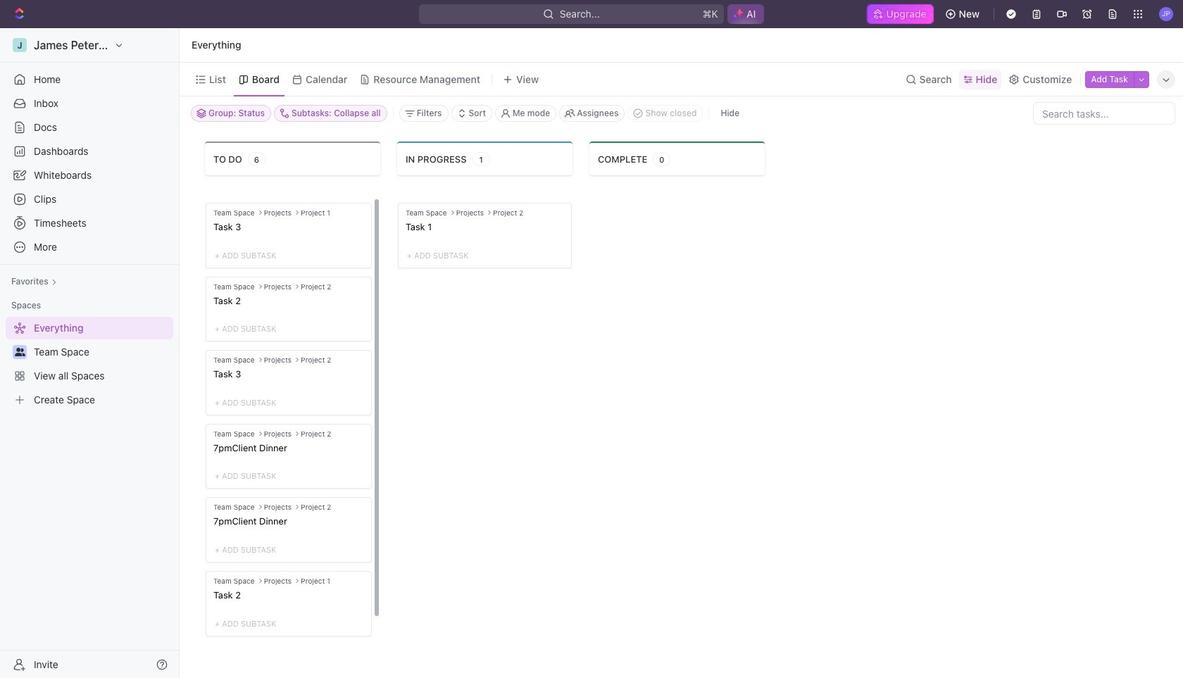 Task type: vqa. For each thing, say whether or not it's contained in the screenshot.
sidebar navigation
yes



Task type: locate. For each thing, give the bounding box(es) containing it.
tree
[[6, 317, 173, 412]]

sidebar navigation
[[0, 28, 183, 679]]

james peterson's workspace, , element
[[13, 38, 27, 52]]

user group image
[[14, 348, 25, 357]]



Task type: describe. For each thing, give the bounding box(es) containing it.
tree inside sidebar navigation
[[6, 317, 173, 412]]

Search tasks... text field
[[1035, 103, 1175, 124]]



